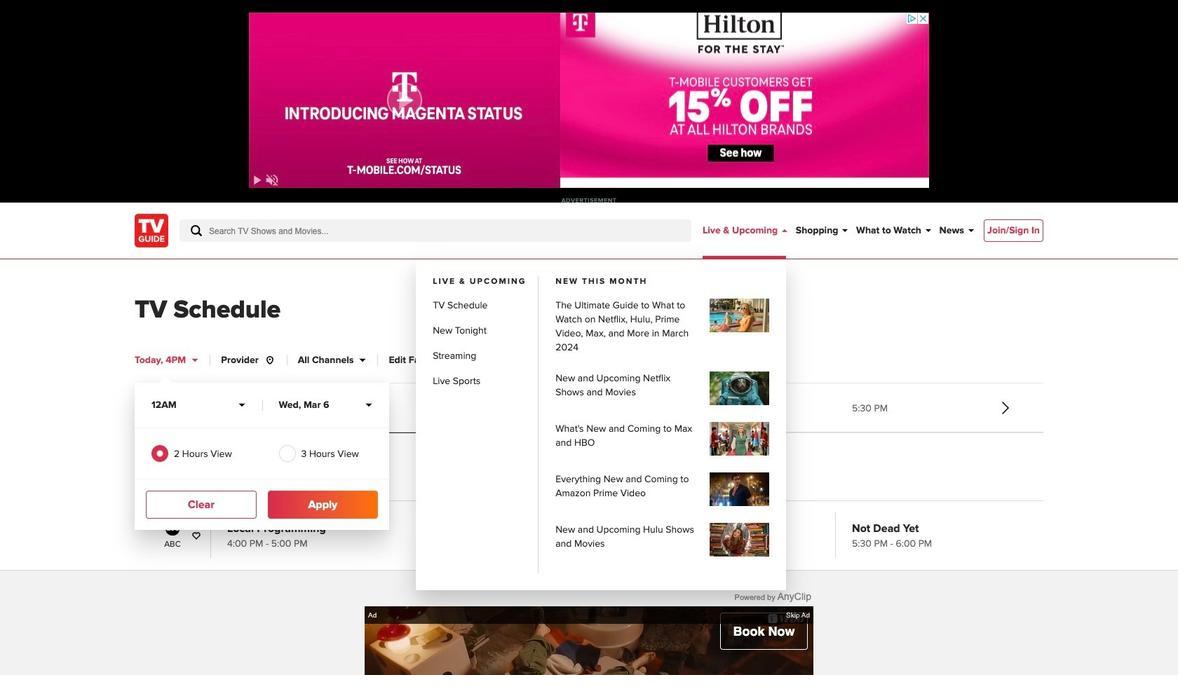 Task type: locate. For each thing, give the bounding box(es) containing it.
kristen wiig, palm royale image
[[710, 299, 770, 333]]

advertisement element
[[249, 13, 930, 188]]

5943 image
[[162, 453, 183, 467]]

kate winslet, the regime image
[[710, 422, 770, 456]]

menu bar
[[416, 203, 975, 591]]

0 horizontal spatial menu item
[[416, 203, 788, 591]]

menu item
[[416, 203, 788, 591], [985, 220, 1044, 242]]

None field
[[180, 220, 692, 242]]

máiréad tyers, extraordinary image
[[710, 523, 770, 557]]



Task type: describe. For each thing, give the bounding box(es) containing it.
1 horizontal spatial menu item
[[985, 220, 1044, 242]]

adam sandler, spaceman image
[[710, 372, 770, 406]]

Search TV Shows and Movies... text field
[[180, 220, 692, 242]]

5942 image
[[162, 522, 183, 536]]

jake gyllenhaal, road house image
[[710, 473, 770, 507]]

video player region
[[365, 607, 814, 676]]



Task type: vqa. For each thing, say whether or not it's contained in the screenshot.
BRANDON FLYNN AND TOBIAS MENZIES, MANHUNT "image"
no



